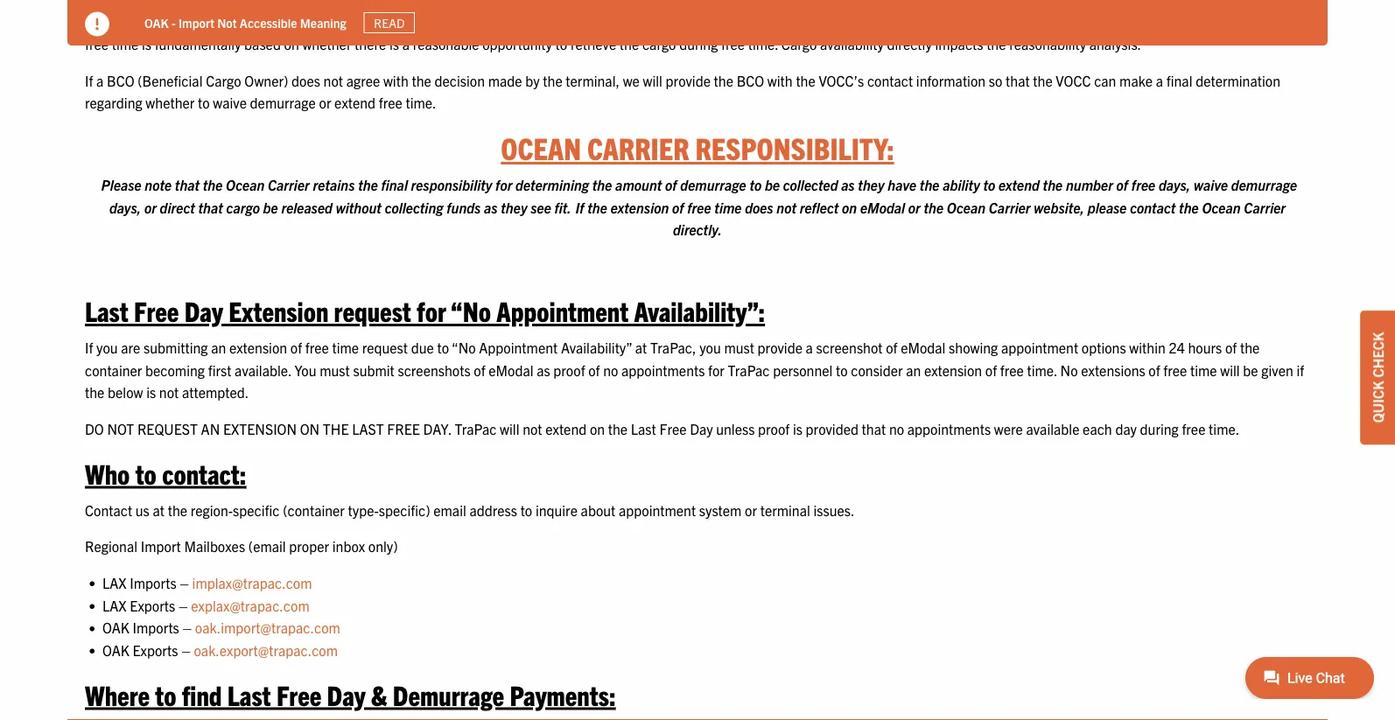 Task type: locate. For each thing, give the bounding box(es) containing it.
0 vertical spatial provide
[[666, 71, 711, 89]]

by- up directly
[[918, 0, 937, 8]]

0 horizontal spatial container
[[85, 361, 142, 378]]

cargo inside if a bco (beneficial cargo owner) does not agree with the decision made by the terminal, we will provide the bco with the vocc's contact information so that the vocc can make a final determination regarding whether to waive demurrage or extend free time.
[[206, 71, 241, 89]]

on right based
[[284, 35, 299, 53]]

1 vertical spatial during
[[1140, 420, 1179, 437]]

solid image
[[85, 12, 109, 36]]

1 vertical spatial day
[[690, 420, 713, 437]]

provide up personnel
[[758, 339, 803, 356]]

hours
[[1188, 339, 1222, 356]]

emodal inside please note that the ocean carrier retains the final responsibility for determining the amount of demurrage to be collected as they have the ability to extend the number of free days, waive demurrage days, or direct that cargo be released without collecting funds as they see fit.  if the extension of free time does not reflect on emodal or the ocean carrier website, please contact the ocean carrier directly.
[[861, 198, 905, 216]]

1 vertical spatial cargo
[[206, 71, 241, 89]]

if a bco (beneficial cargo owner) does not agree with the decision made by the terminal, we will provide the bco with the vocc's contact information so that the vocc can make a final determination regarding whether to waive demurrage or extend free time.
[[85, 71, 1281, 111]]

availability up reasonable
[[407, 13, 471, 30]]

case- up "defined"
[[455, 0, 488, 8]]

case-
[[455, 0, 488, 8], [885, 0, 918, 8]]

1 lax from the top
[[102, 574, 127, 592]]

0 vertical spatial proof
[[554, 361, 585, 378]]

retains
[[313, 176, 355, 193]]

of right amount at the top of the page
[[665, 176, 677, 193]]

for up due
[[417, 293, 446, 327]]

2 by- from the left
[[918, 0, 937, 8]]

1 horizontal spatial final
[[1167, 71, 1193, 89]]

1 case from the left
[[507, 0, 535, 8]]

1 vertical spatial be
[[263, 198, 278, 216]]

of right screenshots
[[474, 361, 486, 378]]

that inside if a bco (beneficial cargo owner) does not agree with the decision made by the terminal, we will provide the bco with the vocc's contact information so that the vocc can make a final determination regarding whether to waive demurrage or extend free time.
[[1006, 71, 1030, 89]]

1 with from the left
[[383, 71, 409, 89]]

trapac's up directly
[[904, 13, 956, 30]]

container inside if you are submitting an extension of free time request due to "no appointment availability" at trapac, you must provide a screenshot of emodal showing appointment options within 24 hours of the container becoming first available. you must submit screenshots of emodal as proof of no appointments for trapac personnel to consider an extension of free time. no extensions of free time will be given if the below is not attempted.
[[85, 361, 142, 378]]

1 vertical spatial appointment
[[619, 501, 696, 519]]

be
[[765, 176, 780, 193], [263, 198, 278, 216], [1243, 361, 1259, 378]]

by- up "defined"
[[488, 0, 507, 8]]

2 lax from the top
[[102, 596, 127, 614]]

quick check link
[[1361, 311, 1396, 445]]

find
[[182, 677, 222, 711]]

appointment inside if you are submitting an extension of free time request due to "no appointment availability" at trapac, you must provide a screenshot of emodal showing appointment options within 24 hours of the container becoming first available. you must submit screenshots of emodal as proof of no appointments for trapac personnel to consider an extension of free time. no extensions of free time will be given if the below is not attempted.
[[1002, 339, 1079, 356]]

time down taking
[[575, 13, 602, 30]]

address
[[470, 501, 517, 519]]

1 horizontal spatial an
[[813, 13, 828, 30]]

bco down placed
[[737, 71, 764, 89]]

to down '(beneficial'
[[198, 94, 210, 111]]

oak - import not accessible meaning
[[144, 15, 346, 30]]

terminal inside 'trapac's customer service team addresses each request on a case-by-case basis taking the specific circumstances into account. the case-by-case approach allows the terminal to react more effectively to changes that impact container availability.  container availability is defined as the time in which the container is placed in an open area.   trapac's policy regarding the waiver of demurrage or extension of free time is fundamentally based on whether there is a reasonable opportunity to retrieve the cargo during free time. cargo availability directly impacts the reasonability analysis.'
[[1092, 0, 1142, 8]]

must down availability":
[[724, 339, 755, 356]]

0 vertical spatial final
[[1167, 71, 1193, 89]]

appointment up availability"
[[497, 293, 629, 327]]

regarding inside if a bco (beneficial cargo owner) does not agree with the decision made by the terminal, we will provide the bco with the vocc's contact information so that the vocc can make a final determination regarding whether to waive demurrage or extend free time.
[[85, 94, 142, 111]]

1 vertical spatial an
[[211, 339, 226, 356]]

be left "released"
[[263, 198, 278, 216]]

cargo
[[782, 35, 817, 53], [206, 71, 241, 89]]

1 vertical spatial regarding
[[85, 94, 142, 111]]

if
[[85, 71, 93, 89], [576, 198, 584, 216], [85, 339, 93, 356]]

2 horizontal spatial will
[[1221, 361, 1240, 378]]

they left see
[[501, 198, 527, 216]]

you
[[96, 339, 118, 356], [700, 339, 721, 356]]

1 horizontal spatial case-
[[885, 0, 918, 8]]

each
[[345, 0, 374, 8], [1083, 420, 1113, 437]]

that right so
[[1006, 71, 1030, 89]]

is down circumstances
[[742, 13, 751, 30]]

basis
[[538, 0, 569, 8]]

0 vertical spatial lax
[[102, 574, 127, 592]]

0 vertical spatial regarding
[[998, 13, 1056, 30]]

trapac's up changes
[[85, 0, 137, 8]]

1 vertical spatial each
[[1083, 420, 1113, 437]]

or
[[1208, 13, 1220, 30], [319, 94, 331, 111], [144, 198, 157, 216], [909, 198, 921, 216], [745, 501, 757, 519]]

into
[[777, 0, 800, 8]]

1 vertical spatial will
[[1221, 361, 1240, 378]]

0 horizontal spatial proof
[[554, 361, 585, 378]]

container down circumstances
[[681, 13, 739, 30]]

2 vertical spatial free
[[277, 677, 322, 711]]

must right you
[[320, 361, 350, 378]]

if you are submitting an extension of free time request due to "no appointment availability" at trapac, you must provide a screenshot of emodal showing appointment options within 24 hours of the container becoming first available. you must submit screenshots of emodal as proof of no appointments for trapac personnel to consider an extension of free time. no extensions of free time will be given if the below is not attempted.
[[85, 339, 1305, 401]]

no down consider on the right bottom
[[889, 420, 904, 437]]

contact
[[868, 71, 913, 89], [1130, 198, 1176, 216]]

0 horizontal spatial extend
[[335, 94, 376, 111]]

emodal down have
[[861, 198, 905, 216]]

available
[[1027, 420, 1080, 437]]

0 vertical spatial imports
[[130, 574, 176, 592]]

for left determining
[[496, 176, 513, 193]]

imports down regional
[[130, 574, 176, 592]]

if inside if you are submitting an extension of free time request due to "no appointment availability" at trapac, you must provide a screenshot of emodal showing appointment options within 24 hours of the container becoming first available. you must submit screenshots of emodal as proof of no appointments for trapac personnel to consider an extension of free time. no extensions of free time will be given if the below is not attempted.
[[85, 339, 93, 356]]

appointment up no
[[1002, 339, 1079, 356]]

proof
[[554, 361, 585, 378], [758, 420, 790, 437]]

on inside please note that the ocean carrier retains the final responsibility for determining the amount of demurrage to be collected as they have the ability to extend the number of free days, waive demurrage days, or direct that cargo be released without collecting funds as they see fit.  if the extension of free time does not reflect on emodal or the ocean carrier website, please contact the ocean carrier directly.
[[842, 198, 857, 216]]

0 vertical spatial be
[[765, 176, 780, 193]]

waive
[[213, 94, 247, 111], [1194, 176, 1228, 193]]

1 vertical spatial last
[[631, 420, 656, 437]]

an inside 'trapac's customer service team addresses each request on a case-by-case basis taking the specific circumstances into account. the case-by-case approach allows the terminal to react more effectively to changes that impact container availability.  container availability is defined as the time in which the container is placed in an open area.   trapac's policy regarding the waiver of demurrage or extension of free time is fundamentally based on whether there is a reasonable opportunity to retrieve the cargo during free time. cargo availability directly impacts the reasonability analysis.'
[[813, 13, 828, 30]]

0 vertical spatial request
[[378, 0, 423, 8]]

2 vertical spatial emodal
[[489, 361, 534, 378]]

to inside if a bco (beneficial cargo owner) does not agree with the decision made by the terminal, we will provide the bco with the vocc's contact information so that the vocc can make a final determination regarding whether to waive demurrage or extend free time.
[[198, 94, 210, 111]]

2 vertical spatial an
[[906, 361, 921, 378]]

2 horizontal spatial an
[[906, 361, 921, 378]]

trapac's customer service team addresses each request on a case-by-case basis taking the specific circumstances into account. the case-by-case approach allows the terminal to react more effectively to changes that impact container availability.  container availability is defined as the time in which the container is placed in an open area.   trapac's policy regarding the waiver of demurrage or extension of free time is fundamentally based on whether there is a reasonable opportunity to retrieve the cargo during free time. cargo availability directly impacts the reasonability analysis.
[[85, 0, 1305, 53]]

carrier
[[587, 128, 690, 166], [268, 176, 310, 193], [989, 198, 1031, 216], [1244, 198, 1286, 216]]

of down effectively
[[1284, 13, 1296, 30]]

1 horizontal spatial appointment
[[1002, 339, 1079, 356]]

last free day extension request for "no appointment availability":
[[85, 293, 765, 327]]

0 horizontal spatial case
[[507, 0, 535, 8]]

appointments left the were
[[908, 420, 991, 437]]

will inside if you are submitting an extension of free time request due to "no appointment availability" at trapac, you must provide a screenshot of emodal showing appointment options within 24 hours of the container becoming first available. you must submit screenshots of emodal as proof of no appointments for trapac personnel to consider an extension of free time. no extensions of free time will be given if the below is not attempted.
[[1221, 361, 1240, 378]]

0 horizontal spatial day
[[184, 293, 223, 327]]

placed
[[755, 13, 795, 30]]

1 horizontal spatial for
[[496, 176, 513, 193]]

does
[[292, 71, 320, 89], [745, 198, 774, 216]]

1 vertical spatial for
[[417, 293, 446, 327]]

1 vertical spatial cargo
[[226, 198, 260, 216]]

lax
[[102, 574, 127, 592], [102, 596, 127, 614]]

impact
[[166, 13, 208, 30]]

0 vertical spatial cargo
[[782, 35, 817, 53]]

a right 'make'
[[1156, 71, 1164, 89]]

0 horizontal spatial trapac's
[[85, 0, 137, 8]]

see
[[531, 198, 551, 216]]

container down service
[[211, 13, 268, 30]]

0 horizontal spatial appointment
[[619, 501, 696, 519]]

time inside please note that the ocean carrier retains the final responsibility for determining the amount of demurrage to be collected as they have the ability to extend the number of free days, waive demurrage days, or direct that cargo be released without collecting funds as they see fit.  if the extension of free time does not reflect on emodal or the ocean carrier website, please contact the ocean carrier directly.
[[715, 198, 742, 216]]

the right hours
[[1240, 339, 1260, 356]]

2 vertical spatial be
[[1243, 361, 1259, 378]]

an
[[201, 420, 220, 437]]

0 horizontal spatial an
[[211, 339, 226, 356]]

not
[[324, 71, 343, 89], [777, 198, 797, 216], [159, 383, 179, 401], [523, 420, 542, 437]]

or right system
[[745, 501, 757, 519]]

on
[[427, 0, 442, 8], [284, 35, 299, 53], [842, 198, 857, 216], [590, 420, 605, 437]]

0 vertical spatial trapac
[[728, 361, 770, 378]]

the left amount at the top of the page
[[592, 176, 612, 193]]

1 horizontal spatial each
[[1083, 420, 1113, 437]]

final
[[1167, 71, 1193, 89], [381, 176, 408, 193]]

oak.import@trapac.com
[[195, 619, 340, 636]]

proof inside if you are submitting an extension of free time request due to "no appointment availability" at trapac, you must provide a screenshot of emodal showing appointment options within 24 hours of the container becoming first available. you must submit screenshots of emodal as proof of no appointments for trapac personnel to consider an extension of free time. no extensions of free time will be given if the below is not attempted.
[[554, 361, 585, 378]]

not left agree
[[324, 71, 343, 89]]

2 in from the left
[[799, 13, 810, 30]]

extension
[[223, 420, 297, 437]]

0 horizontal spatial case-
[[455, 0, 488, 8]]

only)
[[368, 538, 398, 555]]

do
[[85, 420, 104, 437]]

with right agree
[[383, 71, 409, 89]]

1 vertical spatial availability
[[820, 35, 884, 53]]

free down the oak.export@trapac.com link
[[277, 677, 322, 711]]

oak
[[144, 15, 169, 30], [102, 619, 129, 636], [102, 641, 129, 659]]

screenshot
[[816, 339, 883, 356]]

about
[[581, 501, 616, 519]]

a inside if you are submitting an extension of free time request due to "no appointment availability" at trapac, you must provide a screenshot of emodal showing appointment options within 24 hours of the container becoming first available. you must submit screenshots of emodal as proof of no appointments for trapac personnel to consider an extension of free time. no extensions of free time will be given if the below is not attempted.
[[806, 339, 813, 356]]

(email
[[248, 538, 286, 555]]

day left unless
[[690, 420, 713, 437]]

free right number
[[1132, 176, 1156, 193]]

day left &
[[327, 677, 366, 711]]

0 vertical spatial whether
[[302, 35, 351, 53]]

will right day.
[[500, 420, 520, 437]]

as inside if you are submitting an extension of free time request due to "no appointment availability" at trapac, you must provide a screenshot of emodal showing appointment options within 24 hours of the container becoming first available. you must submit screenshots of emodal as proof of no appointments for trapac personnel to consider an extension of free time. no extensions of free time will be given if the below is not attempted.
[[537, 361, 550, 378]]

the up about
[[608, 420, 628, 437]]

no down availability"
[[603, 361, 618, 378]]

be left collected
[[765, 176, 780, 193]]

by
[[526, 71, 540, 89]]

1 horizontal spatial last
[[227, 677, 271, 711]]

1 you from the left
[[96, 339, 118, 356]]

or down meaning
[[319, 94, 331, 111]]

0 vertical spatial appointments
[[622, 361, 705, 378]]

contact inside if a bco (beneficial cargo owner) does not agree with the decision made by the terminal, we will provide the bco with the vocc's contact information so that the vocc can make a final determination regarding whether to waive demurrage or extend free time.
[[868, 71, 913, 89]]

2 horizontal spatial for
[[708, 361, 725, 378]]

request
[[378, 0, 423, 8], [334, 293, 411, 327], [362, 339, 408, 356]]

you right trapac,
[[700, 339, 721, 356]]

2 case- from the left
[[885, 0, 918, 8]]

"no
[[451, 293, 491, 327], [452, 339, 476, 356]]

or down more
[[1208, 13, 1220, 30]]

do not request an extension on the last free day. trapac will not extend on the last free day unless proof is provided that no appointments were available each day during free time.
[[85, 420, 1240, 437]]

at
[[635, 339, 647, 356], [153, 501, 165, 519]]

trapac right day.
[[455, 420, 497, 437]]

or inside if a bco (beneficial cargo owner) does not agree with the decision made by the terminal, we will provide the bco with the vocc's contact information so that the vocc can make a final determination regarding whether to waive demurrage or extend free time.
[[319, 94, 331, 111]]

consider
[[851, 361, 903, 378]]

an right consider on the right bottom
[[906, 361, 921, 378]]

proof right unless
[[758, 420, 790, 437]]

information
[[916, 71, 986, 89]]

1 vertical spatial specific
[[233, 501, 280, 519]]

is inside if you are submitting an extension of free time request due to "no appointment availability" at trapac, you must provide a screenshot of emodal showing appointment options within 24 hours of the container becoming first available. you must submit screenshots of emodal as proof of no appointments for trapac personnel to consider an extension of free time. no extensions of free time will be given if the below is not attempted.
[[146, 383, 156, 401]]

0 horizontal spatial does
[[292, 71, 320, 89]]

specific
[[636, 0, 682, 8], [233, 501, 280, 519]]

extend down agree
[[335, 94, 376, 111]]

an down account.
[[813, 13, 828, 30]]

vocc
[[1056, 71, 1091, 89]]

1 vertical spatial import
[[141, 538, 181, 555]]

during inside 'trapac's customer service team addresses each request on a case-by-case basis taking the specific circumstances into account. the case-by-case approach allows the terminal to react more effectively to changes that impact container availability.  container availability is defined as the time in which the container is placed in an open area.   trapac's policy regarding the waiver of demurrage or extension of free time is fundamentally based on whether there is a reasonable opportunity to retrieve the cargo during free time. cargo availability directly impacts the reasonability analysis.'
[[680, 35, 718, 53]]

direct
[[160, 198, 195, 216]]

free left unless
[[660, 420, 687, 437]]

days,
[[1159, 176, 1191, 193], [109, 198, 141, 216]]

where
[[85, 677, 150, 711]]

1 horizontal spatial specific
[[636, 0, 682, 8]]

1 horizontal spatial appointments
[[908, 420, 991, 437]]

a
[[445, 0, 452, 8], [402, 35, 410, 53], [96, 71, 104, 89], [1156, 71, 1164, 89], [806, 339, 813, 356]]

waive inside please note that the ocean carrier retains the final responsibility for determining the amount of demurrage to be collected as they have the ability to extend the number of free days, waive demurrage days, or direct that cargo be released without collecting funds as they see fit.  if the extension of free time does not reflect on emodal or the ocean carrier website, please contact the ocean carrier directly.
[[1194, 176, 1228, 193]]

whether inside 'trapac's customer service team addresses each request on a case-by-case basis taking the specific circumstances into account. the case-by-case approach allows the terminal to react more effectively to changes that impact container availability.  container availability is defined as the time in which the container is placed in an open area.   trapac's policy regarding the waiver of demurrage or extension of free time is fundamentally based on whether there is a reasonable opportunity to retrieve the cargo during free time. cargo availability directly impacts the reasonability analysis.'
[[302, 35, 351, 53]]

0 horizontal spatial you
[[96, 339, 118, 356]]

0 vertical spatial last
[[85, 293, 128, 327]]

2 horizontal spatial free
[[660, 420, 687, 437]]

1 horizontal spatial by-
[[918, 0, 937, 8]]

not down becoming
[[159, 383, 179, 401]]

more
[[1194, 0, 1225, 8]]

the up waiver
[[1069, 0, 1088, 8]]

request inside if you are submitting an extension of free time request due to "no appointment availability" at trapac, you must provide a screenshot of emodal showing appointment options within 24 hours of the container becoming first available. you must submit screenshots of emodal as proof of no appointments for trapac personnel to consider an extension of free time. no extensions of free time will be given if the below is not attempted.
[[362, 339, 408, 356]]

0 vertical spatial an
[[813, 13, 828, 30]]

0 horizontal spatial will
[[500, 420, 520, 437]]

quick check
[[1369, 332, 1387, 423]]

regional import mailboxes (email proper inbox only)
[[85, 538, 398, 555]]

not inside if you are submitting an extension of free time request due to "no appointment availability" at trapac, you must provide a screenshot of emodal showing appointment options within 24 hours of the container becoming first available. you must submit screenshots of emodal as proof of no appointments for trapac personnel to consider an extension of free time. no extensions of free time will be given if the below is not attempted.
[[159, 383, 179, 401]]

0 vertical spatial contact
[[868, 71, 913, 89]]

1 horizontal spatial proof
[[758, 420, 790, 437]]

we
[[623, 71, 640, 89]]

region-
[[191, 501, 233, 519]]

0 horizontal spatial final
[[381, 176, 408, 193]]

a down read link
[[402, 35, 410, 53]]

appointment left availability"
[[479, 339, 558, 356]]

the right note
[[203, 176, 223, 193]]

issues.
[[814, 501, 855, 519]]

availability down open at the top of the page
[[820, 35, 884, 53]]

case- right the
[[885, 0, 918, 8]]

are
[[121, 339, 140, 356]]

time. inside 'trapac's customer service team addresses each request on a case-by-case basis taking the specific circumstances into account. the case-by-case approach allows the terminal to react more effectively to changes that impact container availability.  container availability is defined as the time in which the container is placed in an open area.   trapac's policy regarding the waiver of demurrage or extension of free time is fundamentally based on whether there is a reasonable opportunity to retrieve the cargo during free time. cargo availability directly impacts the reasonability analysis.'
[[748, 35, 778, 53]]

ocean carrier responsibility:
[[501, 128, 894, 166]]

days, down please
[[109, 198, 141, 216]]

time up directly.
[[715, 198, 742, 216]]

appointments inside if you are submitting an extension of free time request due to "no appointment availability" at trapac, you must provide a screenshot of emodal showing appointment options within 24 hours of the container becoming first available. you must submit screenshots of emodal as proof of no appointments for trapac personnel to consider an extension of free time. no extensions of free time will be given if the below is not attempted.
[[622, 361, 705, 378]]

contact inside please note that the ocean carrier retains the final responsibility for determining the amount of demurrage to be collected as they have the ability to extend the number of free days, waive demurrage days, or direct that cargo be released without collecting funds as they see fit.  if the extension of free time does not reflect on emodal or the ocean carrier website, please contact the ocean carrier directly.
[[1130, 198, 1176, 216]]

0 vertical spatial if
[[85, 71, 93, 89]]

1 horizontal spatial in
[[799, 13, 810, 30]]

bco left '(beneficial'
[[107, 71, 134, 89]]

2 vertical spatial request
[[362, 339, 408, 356]]

1 vertical spatial provide
[[758, 339, 803, 356]]

0 horizontal spatial appointments
[[622, 361, 705, 378]]

0 vertical spatial specific
[[636, 0, 682, 8]]

decision
[[435, 71, 485, 89]]

by-
[[488, 0, 507, 8], [918, 0, 937, 8]]

regarding inside 'trapac's customer service team addresses each request on a case-by-case basis taking the specific circumstances into account. the case-by-case approach allows the terminal to react more effectively to changes that impact container availability.  container availability is defined as the time in which the container is placed in an open area.   trapac's policy regarding the waiver of demurrage or extension of free time is fundamentally based on whether there is a reasonable opportunity to retrieve the cargo during free time. cargo availability directly impacts the reasonability analysis.'
[[998, 13, 1056, 30]]

imports
[[130, 574, 176, 592], [133, 619, 179, 636]]

1 horizontal spatial regarding
[[998, 13, 1056, 30]]

0 horizontal spatial during
[[680, 35, 718, 53]]

extension inside 'trapac's customer service team addresses each request on a case-by-case basis taking the specific circumstances into account. the case-by-case approach allows the terminal to react more effectively to changes that impact container availability.  container availability is defined as the time in which the container is placed in an open area.   trapac's policy regarding the waiver of demurrage or extension of free time is fundamentally based on whether there is a reasonable opportunity to retrieve the cargo during free time. cargo availability directly impacts the reasonability analysis.'
[[1223, 13, 1281, 30]]

1 vertical spatial at
[[153, 501, 165, 519]]

final right 'make'
[[1167, 71, 1193, 89]]

0 horizontal spatial waive
[[213, 94, 247, 111]]

the
[[613, 0, 632, 8], [1069, 0, 1088, 8], [553, 13, 572, 30], [659, 13, 678, 30], [1059, 13, 1079, 30], [620, 35, 639, 53], [987, 35, 1006, 53], [412, 71, 431, 89], [543, 71, 563, 89], [714, 71, 734, 89], [796, 71, 816, 89], [1033, 71, 1053, 89], [203, 176, 223, 193], [358, 176, 378, 193], [592, 176, 612, 193], [920, 176, 940, 193], [1043, 176, 1063, 193], [588, 198, 608, 216], [924, 198, 944, 216], [1179, 198, 1199, 216], [1240, 339, 1260, 356], [85, 383, 105, 401], [608, 420, 628, 437], [168, 501, 187, 519]]

check
[[1369, 332, 1387, 378]]

the right by in the top of the page
[[543, 71, 563, 89]]

0 vertical spatial will
[[643, 71, 663, 89]]

be inside if you are submitting an extension of free time request due to "no appointment availability" at trapac, you must provide a screenshot of emodal showing appointment options within 24 hours of the container becoming first available. you must submit screenshots of emodal as proof of no appointments for trapac personnel to consider an extension of free time. no extensions of free time will be given if the below is not attempted.
[[1243, 361, 1259, 378]]

if down determining
[[576, 198, 584, 216]]

reasonable
[[413, 35, 479, 53]]

0 vertical spatial emodal
[[861, 198, 905, 216]]

1 horizontal spatial be
[[765, 176, 780, 193]]

trapac left personnel
[[728, 361, 770, 378]]

submitting
[[144, 339, 208, 356]]

last right find
[[227, 677, 271, 711]]

0 vertical spatial terminal
[[1092, 0, 1142, 8]]

as inside 'trapac's customer service team addresses each request on a case-by-case basis taking the specific circumstances into account. the case-by-case approach allows the terminal to react more effectively to changes that impact container availability.  container availability is defined as the time in which the container is placed in an open area.   trapac's policy regarding the waiver of demurrage or extension of free time is fundamentally based on whether there is a reasonable opportunity to retrieve the cargo during free time. cargo availability directly impacts the reasonability analysis.'
[[536, 13, 549, 30]]

extension down effectively
[[1223, 13, 1281, 30]]

the left below
[[85, 383, 105, 401]]

demurrage
[[393, 677, 504, 711]]

cargo down which
[[643, 35, 676, 53]]

provide inside if you are submitting an extension of free time request due to "no appointment availability" at trapac, you must provide a screenshot of emodal showing appointment options within 24 hours of the container becoming first available. you must submit screenshots of emodal as proof of no appointments for trapac personnel to consider an extension of free time. no extensions of free time will be given if the below is not attempted.
[[758, 339, 803, 356]]

extend inside if a bco (beneficial cargo owner) does not agree with the decision made by the terminal, we will provide the bco with the vocc's contact information so that the vocc can make a final determination regarding whether to waive demurrage or extend free time.
[[335, 94, 376, 111]]

if for demurrage
[[85, 71, 93, 89]]

responsibility
[[411, 176, 492, 193]]

proof down availability"
[[554, 361, 585, 378]]

0 vertical spatial must
[[724, 339, 755, 356]]

is
[[474, 13, 484, 30], [742, 13, 751, 30], [142, 35, 151, 53], [390, 35, 399, 53], [146, 383, 156, 401], [793, 420, 803, 437]]

whether down '(beneficial'
[[146, 94, 195, 111]]

website,
[[1034, 198, 1085, 216]]

0 vertical spatial exports
[[130, 596, 175, 614]]

each up container
[[345, 0, 374, 8]]

terminal
[[1092, 0, 1142, 8], [761, 501, 811, 519]]

cargo
[[643, 35, 676, 53], [226, 198, 260, 216]]

if inside if a bco (beneficial cargo owner) does not agree with the decision made by the terminal, we will provide the bco with the vocc's contact information so that the vocc can make a final determination regarding whether to waive demurrage or extend free time.
[[85, 71, 93, 89]]

with
[[383, 71, 409, 89], [768, 71, 793, 89]]

0 vertical spatial does
[[292, 71, 320, 89]]

does inside please note that the ocean carrier retains the final responsibility for determining the amount of demurrage to be collected as they have the ability to extend the number of free days, waive demurrage days, or direct that cargo be released without collecting funds as they see fit.  if the extension of free time does not reflect on emodal or the ocean carrier website, please contact the ocean carrier directly.
[[745, 198, 774, 216]]

of up directly.
[[672, 198, 684, 216]]

0 vertical spatial waive
[[213, 94, 247, 111]]

0 horizontal spatial must
[[320, 361, 350, 378]]



Task type: describe. For each thing, give the bounding box(es) containing it.
(beneficial
[[138, 71, 203, 89]]

cargo inside 'trapac's customer service team addresses each request on a case-by-case basis taking the specific circumstances into account. the case-by-case approach allows the terminal to react more effectively to changes that impact container availability.  container availability is defined as the time in which the container is placed in an open area.   trapac's policy regarding the waiver of demurrage or extension of free time is fundamentally based on whether there is a reasonable opportunity to retrieve the cargo during free time. cargo availability directly impacts the reasonability analysis.'
[[782, 35, 817, 53]]

is up '(beneficial'
[[142, 35, 151, 53]]

opportunity
[[483, 35, 552, 53]]

2 with from the left
[[768, 71, 793, 89]]

no
[[1061, 361, 1078, 378]]

0 vertical spatial appointment
[[497, 293, 629, 327]]

within
[[1130, 339, 1166, 356]]

the left region-
[[168, 501, 187, 519]]

if
[[1297, 361, 1305, 378]]

of right hours
[[1226, 339, 1237, 356]]

1 case- from the left
[[455, 0, 488, 8]]

2 vertical spatial last
[[227, 677, 271, 711]]

the down which
[[620, 35, 639, 53]]

free left no
[[1000, 361, 1024, 378]]

to up "us"
[[135, 456, 157, 490]]

oak.export@trapac.com link
[[194, 641, 338, 659]]

0 vertical spatial days,
[[1159, 176, 1191, 193]]

payments:
[[510, 677, 616, 711]]

directly
[[887, 35, 932, 53]]

final inside please note that the ocean carrier retains the final responsibility for determining the amount of demurrage to be collected as they have the ability to extend the number of free days, waive demurrage days, or direct that cargo be released without collecting funds as they see fit.  if the extension of free time does not reflect on emodal or the ocean carrier website, please contact the ocean carrier directly.
[[381, 176, 408, 193]]

0 vertical spatial "no
[[451, 293, 491, 327]]

free right day
[[1182, 420, 1206, 437]]

1 horizontal spatial container
[[211, 13, 268, 30]]

request inside 'trapac's customer service team addresses each request on a case-by-case basis taking the specific circumstances into account. the case-by-case approach allows the terminal to react more effectively to changes that impact container availability.  container availability is defined as the time in which the container is placed in an open area.   trapac's policy regarding the waiver of demurrage or extension of free time is fundamentally based on whether there is a reasonable opportunity to retrieve the cargo during free time. cargo availability directly impacts the reasonability analysis.'
[[378, 0, 423, 8]]

can
[[1094, 71, 1117, 89]]

if inside please note that the ocean carrier retains the final responsibility for determining the amount of demurrage to be collected as they have the ability to extend the number of free days, waive demurrage days, or direct that cargo be released without collecting funds as they see fit.  if the extension of free time does not reflect on emodal or the ocean carrier website, please contact the ocean carrier directly.
[[576, 198, 584, 216]]

which
[[620, 13, 655, 30]]

provide inside if a bco (beneficial cargo owner) does not agree with the decision made by the terminal, we will provide the bco with the vocc's contact information so that the vocc can make a final determination regarding whether to waive demurrage or extend free time.
[[666, 71, 711, 89]]

to down screenshot
[[836, 361, 848, 378]]

available.
[[235, 361, 291, 378]]

extend inside please note that the ocean carrier retains the final responsibility for determining the amount of demurrage to be collected as they have the ability to extend the number of free days, waive demurrage days, or direct that cargo be released without collecting funds as they see fit.  if the extension of free time does not reflect on emodal or the ocean carrier website, please contact the ocean carrier directly.
[[999, 176, 1040, 193]]

for inside if you are submitting an extension of free time request due to "no appointment availability" at trapac, you must provide a screenshot of emodal showing appointment options within 24 hours of the container becoming first available. you must submit screenshots of emodal as proof of no appointments for trapac personnel to consider an extension of free time. no extensions of free time will be given if the below is not attempted.
[[708, 361, 725, 378]]

to left inquire
[[521, 501, 533, 519]]

1 vertical spatial must
[[320, 361, 350, 378]]

day
[[1116, 420, 1137, 437]]

unless
[[716, 420, 755, 437]]

final inside if a bco (beneficial cargo owner) does not agree with the decision made by the terminal, we will provide the bco with the vocc's contact information so that the vocc can make a final determination regarding whether to waive demurrage or extend free time.
[[1167, 71, 1193, 89]]

first
[[208, 361, 232, 378]]

where to find last free day & demurrage payments:
[[85, 677, 616, 711]]

given
[[1262, 361, 1294, 378]]

1 vertical spatial oak
[[102, 619, 129, 636]]

time down changes
[[112, 35, 139, 53]]

on down availability"
[[590, 420, 605, 437]]

who to contact:
[[85, 456, 247, 490]]

-
[[172, 15, 176, 30]]

time. down hours
[[1209, 420, 1240, 437]]

not up inquire
[[523, 420, 542, 437]]

to left react
[[1145, 0, 1157, 8]]

does inside if a bco (beneficial cargo owner) does not agree with the decision made by the terminal, we will provide the bco with the vocc's contact information so that the vocc can make a final determination regarding whether to waive demurrage or extend free time.
[[292, 71, 320, 89]]

availability":
[[634, 293, 765, 327]]

make
[[1120, 71, 1153, 89]]

1 bco from the left
[[107, 71, 134, 89]]

fundamentally
[[155, 35, 241, 53]]

each inside 'trapac's customer service team addresses each request on a case-by-case basis taking the specific circumstances into account. the case-by-case approach allows the terminal to react more effectively to changes that impact container availability.  container availability is defined as the time in which the container is placed in an open area.   trapac's policy regarding the waiver of demurrage or extension of free time is fundamentally based on whether there is a reasonable opportunity to retrieve the cargo during free time. cargo availability directly impacts the reasonability analysis.'
[[345, 0, 374, 8]]

effectively
[[1229, 0, 1290, 8]]

demurrage inside 'trapac's customer service team addresses each request on a case-by-case basis taking the specific circumstances into account. the case-by-case approach allows the terminal to react more effectively to changes that impact container availability.  container availability is defined as the time in which the container is placed in an open area.   trapac's policy regarding the waiver of demurrage or extension of free time is fundamentally based on whether there is a reasonable opportunity to retrieve the cargo during free time. cargo availability directly impacts the reasonability analysis.'
[[1139, 13, 1205, 30]]

the down 'trapac's customer service team addresses each request on a case-by-case basis taking the specific circumstances into account. the case-by-case approach allows the terminal to react more effectively to changes that impact container availability.  container availability is defined as the time in which the container is placed in an open area.   trapac's policy regarding the waiver of demurrage or extension of free time is fundamentally based on whether there is a reasonable opportunity to retrieve the cargo during free time. cargo availability directly impacts the reasonability analysis.'
[[714, 71, 734, 89]]

2 vertical spatial extend
[[546, 420, 587, 437]]

2 vertical spatial will
[[500, 420, 520, 437]]

whether inside if a bco (beneficial cargo owner) does not agree with the decision made by the terminal, we will provide the bco with the vocc's contact information so that the vocc can make a final determination regarding whether to waive demurrage or extend free time.
[[146, 94, 195, 111]]

to right due
[[437, 339, 449, 356]]

1 vertical spatial appointments
[[908, 420, 991, 437]]

to right ability
[[984, 176, 996, 193]]

quick
[[1369, 381, 1387, 423]]

ability
[[943, 176, 980, 193]]

extensions
[[1081, 361, 1146, 378]]

system
[[699, 501, 742, 519]]

that right provided
[[862, 420, 886, 437]]

at inside if you are submitting an extension of free time request due to "no appointment availability" at trapac, you must provide a screenshot of emodal showing appointment options within 24 hours of the container becoming first available. you must submit screenshots of emodal as proof of no appointments for trapac personnel to consider an extension of free time. no extensions of free time will be given if the below is not attempted.
[[635, 339, 647, 356]]

cargo inside 'trapac's customer service team addresses each request on a case-by-case basis taking the specific circumstances into account. the case-by-case approach allows the terminal to react more effectively to changes that impact container availability.  container availability is defined as the time in which the container is placed in an open area.   trapac's policy regarding the waiver of demurrage or extension of free time is fundamentally based on whether there is a reasonable opportunity to retrieve the cargo during free time. cargo availability directly impacts the reasonability analysis.'
[[643, 35, 676, 53]]

0 vertical spatial oak
[[144, 15, 169, 30]]

read link
[[364, 12, 415, 33]]

of down availability"
[[589, 361, 600, 378]]

0 horizontal spatial be
[[263, 198, 278, 216]]

open
[[831, 13, 861, 30]]

2 case from the left
[[937, 0, 965, 8]]

please
[[1088, 198, 1127, 216]]

not inside if a bco (beneficial cargo owner) does not agree with the decision made by the terminal, we will provide the bco with the vocc's contact information so that the vocc can make a final determination regarding whether to waive demurrage or extend free time.
[[324, 71, 343, 89]]

1 vertical spatial emodal
[[901, 339, 946, 356]]

of down within
[[1149, 361, 1161, 378]]

free inside if a bco (beneficial cargo owner) does not agree with the decision made by the terminal, we will provide the bco with the vocc's contact information so that the vocc can make a final determination regarding whether to waive demurrage or extend free time.
[[379, 94, 403, 111]]

agree
[[346, 71, 380, 89]]

time down hours
[[1191, 361, 1217, 378]]

of up please
[[1117, 176, 1129, 193]]

provided
[[806, 420, 859, 437]]

retrieve
[[571, 35, 617, 53]]

0 horizontal spatial they
[[501, 198, 527, 216]]

1 vertical spatial trapac's
[[904, 13, 956, 30]]

allows
[[1029, 0, 1066, 8]]

0 horizontal spatial days,
[[109, 198, 141, 216]]

a down the solid image
[[96, 71, 104, 89]]

the down policy
[[987, 35, 1006, 53]]

is left "defined"
[[474, 13, 484, 30]]

extension
[[229, 293, 329, 327]]

0 horizontal spatial last
[[85, 293, 128, 327]]

the right have
[[920, 176, 940, 193]]

the up without
[[358, 176, 378, 193]]

2 you from the left
[[700, 339, 721, 356]]

1 vertical spatial proof
[[758, 420, 790, 437]]

defined
[[487, 13, 533, 30]]

you
[[295, 361, 317, 378]]

trapac inside if you are submitting an extension of free time request due to "no appointment availability" at trapac, you must provide a screenshot of emodal showing appointment options within 24 hours of the container becoming first available. you must submit screenshots of emodal as proof of no appointments for trapac personnel to consider an extension of free time. no extensions of free time will be given if the below is not attempted.
[[728, 361, 770, 378]]

meaning
[[300, 15, 346, 30]]

reflect
[[800, 198, 839, 216]]

the up website,
[[1043, 176, 1063, 193]]

free down circumstances
[[721, 35, 745, 53]]

free
[[387, 420, 420, 437]]

not
[[217, 15, 237, 30]]

on up reasonable
[[427, 0, 442, 8]]

2 vertical spatial oak
[[102, 641, 129, 659]]

24
[[1169, 339, 1185, 356]]

impacts
[[935, 35, 984, 53]]

of up analysis.
[[1124, 13, 1135, 30]]

based
[[244, 35, 281, 53]]

account.
[[804, 0, 856, 8]]

made
[[488, 71, 522, 89]]

personnel
[[773, 361, 833, 378]]

0 vertical spatial day
[[184, 293, 223, 327]]

the left decision
[[412, 71, 431, 89]]

explax@trapac.com
[[191, 596, 310, 614]]

the left vocc's
[[796, 71, 816, 89]]

extension down showing on the right top
[[924, 361, 982, 378]]

of up consider on the right bottom
[[886, 339, 898, 356]]

time up submit
[[332, 339, 359, 356]]

for inside please note that the ocean carrier retains the final responsibility for determining the amount of demurrage to be collected as they have the ability to extend the number of free days, waive demurrage days, or direct that cargo be released without collecting funds as they see fit.  if the extension of free time does not reflect on emodal or the ocean carrier website, please contact the ocean carrier directly.
[[496, 176, 513, 193]]

1 horizontal spatial during
[[1140, 420, 1179, 437]]

to left find
[[155, 677, 176, 711]]

determining
[[516, 176, 589, 193]]

waive inside if a bco (beneficial cargo owner) does not agree with the decision made by the terminal, we will provide the bco with the vocc's contact information so that the vocc can make a final determination regarding whether to waive demurrage or extend free time.
[[213, 94, 247, 111]]

demurrage inside if a bco (beneficial cargo owner) does not agree with the decision made by the terminal, we will provide the bco with the vocc's contact information so that the vocc can make a final determination regarding whether to waive demurrage or extend free time.
[[250, 94, 316, 111]]

a up reasonable
[[445, 0, 452, 8]]

that inside 'trapac's customer service team addresses each request on a case-by-case basis taking the specific circumstances into account. the case-by-case approach allows the terminal to react more effectively to changes that impact container availability.  container availability is defined as the time in which the container is placed in an open area.   trapac's policy regarding the waiver of demurrage or extension of free time is fundamentally based on whether there is a reasonable opportunity to retrieve the cargo during free time. cargo availability directly impacts the reasonability analysis.'
[[139, 13, 163, 30]]

note
[[145, 176, 172, 193]]

of down showing on the right top
[[986, 361, 997, 378]]

becoming
[[145, 361, 205, 378]]

that up direct at top
[[175, 176, 200, 193]]

react
[[1160, 0, 1191, 8]]

amount
[[616, 176, 662, 193]]

vocc's
[[819, 71, 864, 89]]

specific inside 'trapac's customer service team addresses each request on a case-by-case basis taking the specific circumstances into account. the case-by-case approach allows the terminal to react more effectively to changes that impact container availability.  container availability is defined as the time in which the container is placed in an open area.   trapac's policy regarding the waiver of demurrage or extension of free time is fundamentally based on whether there is a reasonable opportunity to retrieve the cargo during free time. cargo availability directly impacts the reasonability analysis.'
[[636, 0, 682, 8]]

1 vertical spatial imports
[[133, 619, 179, 636]]

or down note
[[144, 198, 157, 216]]

extension inside please note that the ocean carrier retains the final responsibility for determining the amount of demurrage to be collected as they have the ability to extend the number of free days, waive demurrage days, or direct that cargo be released without collecting funds as they see fit.  if the extension of free time does not reflect on emodal or the ocean carrier website, please contact the ocean carrier directly.
[[611, 198, 669, 216]]

if for screenshots
[[85, 339, 93, 356]]

due
[[411, 339, 434, 356]]

2 bco from the left
[[737, 71, 764, 89]]

type-
[[348, 501, 379, 519]]

or inside 'trapac's customer service team addresses each request on a case-by-case basis taking the specific circumstances into account. the case-by-case approach allows the terminal to react more effectively to changes that impact container availability.  container availability is defined as the time in which the container is placed in an open area.   trapac's policy regarding the waiver of demurrage or extension of free time is fundamentally based on whether there is a reasonable opportunity to retrieve the cargo during free time. cargo availability directly impacts the reasonability analysis.'
[[1208, 13, 1220, 30]]

1 horizontal spatial no
[[889, 420, 904, 437]]

0 vertical spatial availability
[[407, 13, 471, 30]]

0 horizontal spatial for
[[417, 293, 446, 327]]

inquire
[[536, 501, 578, 519]]

options
[[1082, 339, 1126, 356]]

number
[[1066, 176, 1114, 193]]

1 vertical spatial trapac
[[455, 420, 497, 437]]

2 horizontal spatial container
[[681, 13, 739, 30]]

contact
[[85, 501, 132, 519]]

were
[[994, 420, 1023, 437]]

1 vertical spatial exports
[[133, 641, 178, 659]]

no inside if you are submitting an extension of free time request due to "no appointment availability" at trapac, you must provide a screenshot of emodal showing appointment options within 24 hours of the container becoming first available. you must submit screenshots of emodal as proof of no appointments for trapac personnel to consider an extension of free time. no extensions of free time will be given if the below is not attempted.
[[603, 361, 618, 378]]

is left provided
[[793, 420, 803, 437]]

1 by- from the left
[[488, 0, 507, 8]]

terminal,
[[566, 71, 620, 89]]

2 horizontal spatial last
[[631, 420, 656, 437]]

"no inside if you are submitting an extension of free time request due to "no appointment availability" at trapac, you must provide a screenshot of emodal showing appointment options within 24 hours of the container becoming first available. you must submit screenshots of emodal as proof of no appointments for trapac personnel to consider an extension of free time. no extensions of free time will be given if the below is not attempted.
[[452, 339, 476, 356]]

the left vocc
[[1033, 71, 1053, 89]]

team
[[246, 0, 277, 8]]

implax@trapac.com link
[[192, 574, 314, 592]]

0 vertical spatial import
[[179, 15, 214, 30]]

contact us at the region-specific (container type-specific) email address to inquire about appointment system or terminal issues.
[[85, 501, 855, 519]]

free down changes
[[85, 35, 109, 53]]

0 vertical spatial they
[[858, 176, 885, 193]]

appointment inside if you are submitting an extension of free time request due to "no appointment availability" at trapac, you must provide a screenshot of emodal showing appointment options within 24 hours of the container becoming first available. you must submit screenshots of emodal as proof of no appointments for trapac personnel to consider an extension of free time. no extensions of free time will be given if the below is not attempted.
[[479, 339, 558, 356]]

trapac,
[[650, 339, 696, 356]]

time. inside if you are submitting an extension of free time request due to "no appointment availability" at trapac, you must provide a screenshot of emodal showing appointment options within 24 hours of the container becoming first available. you must submit screenshots of emodal as proof of no appointments for trapac personnel to consider an extension of free time. no extensions of free time will be given if the below is not attempted.
[[1027, 361, 1058, 378]]

to left retrieve
[[556, 35, 568, 53]]

1 horizontal spatial day
[[327, 677, 366, 711]]

the down the basis
[[553, 13, 572, 30]]

analysis.
[[1090, 35, 1142, 53]]

the down ability
[[924, 198, 944, 216]]

2 horizontal spatial day
[[690, 420, 713, 437]]

below
[[108, 383, 143, 401]]

1 in from the left
[[605, 13, 617, 30]]

1 vertical spatial request
[[334, 293, 411, 327]]

1 horizontal spatial must
[[724, 339, 755, 356]]

not inside please note that the ocean carrier retains the final responsibility for determining the amount of demurrage to be collected as they have the ability to extend the number of free days, waive demurrage days, or direct that cargo be released without collecting funds as they see fit.  if the extension of free time does not reflect on emodal or the ocean carrier website, please contact the ocean carrier directly.
[[777, 198, 797, 216]]

request
[[137, 420, 198, 437]]

the down determining
[[588, 198, 608, 216]]

inbox
[[332, 538, 365, 555]]

of up you
[[290, 339, 302, 356]]

that right direct at top
[[198, 198, 223, 216]]

specific)
[[379, 501, 430, 519]]

will inside if a bco (beneficial cargo owner) does not agree with the decision made by the terminal, we will provide the bco with the vocc's contact information so that the vocc can make a final determination regarding whether to waive demurrage or extend free time.
[[643, 71, 663, 89]]

oak.export@trapac.com
[[194, 641, 338, 659]]

time. inside if a bco (beneficial cargo owner) does not agree with the decision made by the terminal, we will provide the bco with the vocc's contact information so that the vocc can make a final determination regarding whether to waive demurrage or extend free time.
[[406, 94, 436, 111]]

free down 24
[[1164, 361, 1187, 378]]

customer
[[140, 0, 197, 8]]

last
[[352, 420, 384, 437]]

taking
[[572, 0, 610, 8]]

free up you
[[305, 339, 329, 356]]

extension up available.
[[229, 339, 287, 356]]

the down allows
[[1059, 13, 1079, 30]]

free up directly.
[[687, 198, 711, 216]]

to right effectively
[[1293, 0, 1305, 8]]

to down responsibility:
[[750, 176, 762, 193]]

the right which
[[659, 13, 678, 30]]

cargo inside please note that the ocean carrier retains the final responsibility for determining the amount of demurrage to be collected as they have the ability to extend the number of free days, waive demurrage days, or direct that cargo be released without collecting funds as they see fit.  if the extension of free time does not reflect on emodal or the ocean carrier website, please contact the ocean carrier directly.
[[226, 198, 260, 216]]

the right please
[[1179, 198, 1199, 216]]

is down read link
[[390, 35, 399, 53]]

lax imports – implax@trapac.com lax exports – explax@trapac.com oak imports – oak.import@trapac.com oak exports – oak.export@trapac.com
[[102, 574, 344, 659]]

0 horizontal spatial free
[[134, 293, 179, 327]]

(container
[[283, 501, 345, 519]]

owner)
[[244, 71, 288, 89]]

implax@trapac.com
[[192, 574, 312, 592]]

0 horizontal spatial terminal
[[761, 501, 811, 519]]

funds
[[447, 198, 481, 216]]

the
[[859, 0, 882, 8]]

or down have
[[909, 198, 921, 216]]

proper
[[289, 538, 329, 555]]

the up which
[[613, 0, 632, 8]]



Task type: vqa. For each thing, say whether or not it's contained in the screenshot.
the 05:00 corresponding to 088W/088E
no



